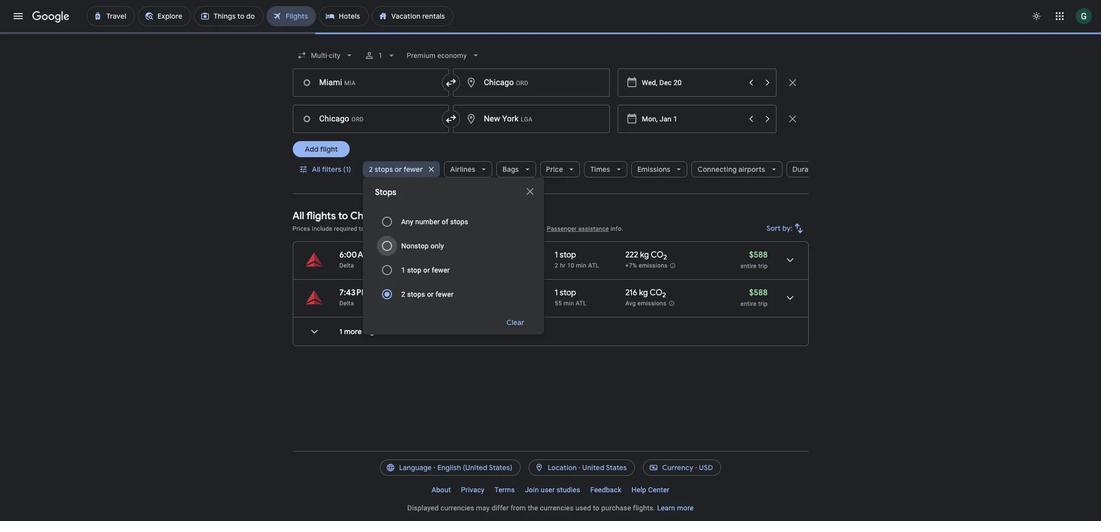 Task type: locate. For each thing, give the bounding box(es) containing it.
stops up stops
[[375, 165, 393, 174]]

1 horizontal spatial may
[[515, 225, 527, 232]]

privacy link
[[456, 482, 490, 498]]

help
[[632, 486, 647, 494]]

bags
[[503, 165, 519, 174]]

1 vertical spatial entire
[[741, 301, 757, 308]]

1 horizontal spatial min
[[576, 262, 587, 269]]

1 button
[[361, 43, 401, 68]]

$588 entire trip
[[741, 250, 768, 270], [741, 288, 768, 308]]

stop inside 1 stop 2 hr 10 min atl
[[560, 250, 577, 260]]

for
[[395, 225, 403, 232]]

1 vertical spatial $588
[[750, 288, 768, 298]]

1 1 stop flight. element from the top
[[555, 250, 577, 262]]

from
[[511, 504, 526, 512]]

states)
[[489, 463, 513, 473]]

stops
[[375, 165, 393, 174], [451, 218, 469, 226], [407, 290, 426, 299]]

stops right of
[[451, 218, 469, 226]]

0 vertical spatial co
[[651, 250, 664, 260]]

0 vertical spatial entire
[[741, 263, 757, 270]]

stops inside popup button
[[375, 165, 393, 174]]

or down the 1 stop or fewer
[[427, 290, 434, 299]]

co
[[651, 250, 664, 260], [650, 288, 663, 298]]

atl inside 1 stop 2 hr 10 min atl
[[589, 262, 600, 269]]

1 stop flight. element for 222
[[555, 250, 577, 262]]

2 up 'avg emissions'
[[663, 291, 667, 300]]

all up 'prices'
[[293, 210, 305, 222]]

chicago
[[350, 210, 389, 222]]

0 vertical spatial fewer
[[404, 165, 423, 174]]

layover (1 of 1) is a 2 hr 10 min layover at hartsfield-jackson atlanta international airport in atlanta. element
[[555, 262, 621, 270]]

include
[[312, 225, 333, 232]]

more
[[344, 327, 362, 336], [678, 504, 694, 512]]

swap origin and destination. image
[[445, 113, 457, 125]]

2 up +7% emissions
[[664, 253, 667, 262]]

clear
[[507, 318, 525, 327]]

stop inside the 1 stop 55 min atl
[[560, 288, 577, 298]]

$588 entire trip for 216
[[741, 288, 768, 308]]

216
[[626, 288, 638, 298]]

stop down nonstop
[[407, 266, 422, 274]]

1 vertical spatial emissions
[[638, 300, 667, 307]]

1 for flight
[[340, 327, 343, 336]]

stops down the 1 stop or fewer
[[407, 290, 426, 299]]

$588
[[750, 250, 768, 260], [750, 288, 768, 298]]

filters
[[322, 165, 342, 174]]

fewer down the 1 stop or fewer
[[436, 290, 454, 299]]

co inside 222 kg co 2
[[651, 250, 664, 260]]

currencies down the privacy
[[441, 504, 475, 512]]

may
[[515, 225, 527, 232], [476, 504, 490, 512]]

more right learn
[[678, 504, 694, 512]]

currencies down join user studies link
[[540, 504, 574, 512]]

2 trip from the top
[[759, 301, 768, 308]]

flight details. leaves miami international airport at 7:43 pm on wednesday, december 20 and arrives at o'hare international airport at 11:41 pm on wednesday, december 20. image
[[778, 286, 803, 310]]

entire for 222
[[741, 263, 757, 270]]

Departure time: 6:00 AM. text field
[[340, 250, 371, 260]]

sort by: button
[[763, 216, 809, 241]]

co for 222
[[651, 250, 664, 260]]

$588 left flight details. leaves miami international airport at 7:43 pm on wednesday, december 20 and arrives at o'hare international airport at 11:41 pm on wednesday, december 20. "image"
[[750, 288, 768, 298]]

0 horizontal spatial currencies
[[441, 504, 475, 512]]

2 stops or fewer inside "stops" option group
[[402, 290, 454, 299]]

displayed
[[408, 504, 439, 512]]

kg inside 222 kg co 2
[[641, 250, 650, 260]]

1 vertical spatial co
[[650, 288, 663, 298]]

atl inside the 1 stop 55 min atl
[[576, 300, 587, 307]]

studies
[[557, 486, 581, 494]]

swap origin and destination. image
[[445, 77, 457, 89]]

1 horizontal spatial to
[[593, 504, 600, 512]]

$588 down sort
[[750, 250, 768, 260]]

kg inside 216 kg co 2
[[640, 288, 649, 298]]

entire down $588 text field
[[741, 263, 757, 270]]

fewer left airlines
[[404, 165, 423, 174]]

None text field
[[293, 105, 449, 133]]

0 vertical spatial 1 stop flight. element
[[555, 250, 577, 262]]

1 vertical spatial all
[[293, 210, 305, 222]]

1 vertical spatial atl
[[576, 300, 587, 307]]

0 vertical spatial atl
[[589, 262, 600, 269]]

10
[[568, 262, 575, 269]]

1 more flight
[[340, 327, 382, 336]]

$588 entire trip for 222
[[741, 250, 768, 270]]

kg up 'avg emissions'
[[640, 288, 649, 298]]

may left differ
[[476, 504, 490, 512]]

588 US dollars text field
[[750, 288, 768, 298]]

222 kg co 2
[[626, 250, 667, 262]]

Arrival time: 11:41 PM. text field
[[378, 288, 408, 298]]

stop up 10
[[560, 250, 577, 260]]

0 vertical spatial more
[[344, 327, 362, 336]]

all inside all filters (1) button
[[312, 165, 320, 174]]

trip down 588 us dollars text field
[[759, 301, 768, 308]]

0 horizontal spatial may
[[476, 504, 490, 512]]

1 $588 entire trip from the top
[[741, 250, 768, 270]]

0 vertical spatial min
[[576, 262, 587, 269]]

kg
[[641, 250, 650, 260], [640, 288, 649, 298]]

0 vertical spatial $588 entire trip
[[741, 250, 768, 270]]

assistance
[[579, 225, 609, 232]]

trip for 222
[[759, 263, 768, 270]]

2 vertical spatial stop
[[560, 288, 577, 298]]

1 vertical spatial 2 stops or fewer
[[402, 290, 454, 299]]

1 inside the 1 stop 55 min atl
[[555, 288, 558, 298]]

connecting airports
[[698, 165, 766, 174]]

emissions for 216
[[638, 300, 667, 307]]

1 vertical spatial min
[[564, 300, 574, 307]]

emissions button
[[632, 157, 688, 182]]

1 horizontal spatial more
[[678, 504, 694, 512]]

2 left hr
[[555, 262, 559, 269]]

trip
[[759, 263, 768, 270], [759, 301, 768, 308]]

1 stop 2 hr 10 min atl
[[555, 250, 600, 269]]

entire down 588 us dollars text field
[[741, 301, 757, 308]]

flight right add
[[320, 145, 338, 154]]

None search field
[[293, 43, 839, 335]]

$588 entire trip left flight details. leaves miami international airport at 7:43 pm on wednesday, december 20 and arrives at o'hare international airport at 11:41 pm on wednesday, december 20. "image"
[[741, 288, 768, 308]]

passenger
[[547, 225, 577, 232]]

more right 1 more flight image
[[344, 327, 362, 336]]

0 horizontal spatial to
[[338, 210, 348, 222]]

1 stop or fewer
[[402, 266, 450, 274]]

change appearance image
[[1025, 4, 1049, 28]]

1 vertical spatial stop
[[407, 266, 422, 274]]

join user studies link
[[520, 482, 586, 498]]

0 horizontal spatial min
[[564, 300, 574, 307]]

2 $588 from the top
[[750, 288, 768, 298]]

1 horizontal spatial atl
[[589, 262, 600, 269]]

atl right 55
[[576, 300, 587, 307]]

1 stop flight. element up 55
[[555, 288, 577, 300]]

1 vertical spatial delta
[[340, 300, 354, 307]]

2 horizontal spatial stops
[[451, 218, 469, 226]]

0 vertical spatial emissions
[[639, 262, 668, 269]]

1 for 2
[[555, 250, 558, 260]]

atl right 10
[[589, 262, 600, 269]]

fewer inside popup button
[[404, 165, 423, 174]]

atl
[[589, 262, 600, 269], [576, 300, 587, 307]]

delta down 'departure time: 7:43 pm.' text field
[[340, 300, 354, 307]]

2 1 stop flight. element from the top
[[555, 288, 577, 300]]

0 vertical spatial trip
[[759, 263, 768, 270]]

taxes
[[359, 225, 374, 232]]

all for all filters (1)
[[312, 165, 320, 174]]

0 vertical spatial stop
[[560, 250, 577, 260]]

0 vertical spatial may
[[515, 225, 527, 232]]

0 horizontal spatial stops
[[375, 165, 393, 174]]

may left apply.
[[515, 225, 527, 232]]

co for 216
[[650, 288, 663, 298]]

588 US dollars text field
[[750, 250, 768, 260]]

1 inside 1 stop 2 hr 10 min atl
[[555, 250, 558, 260]]

avg
[[626, 300, 636, 307]]

55
[[555, 300, 562, 307]]

co up 'avg emissions'
[[650, 288, 663, 298]]

0 vertical spatial 2 stops or fewer
[[369, 165, 423, 174]]

by:
[[783, 224, 793, 233]]

0 vertical spatial delta
[[340, 262, 354, 269]]

11:18 am
[[380, 250, 410, 260]]

Departure time: 7:43 PM. text field
[[340, 288, 369, 298]]

2 vertical spatial stops
[[407, 290, 426, 299]]

2 stops or fewer up stops
[[369, 165, 423, 174]]

min right 55
[[564, 300, 574, 307]]

0 vertical spatial stops
[[375, 165, 393, 174]]

1 vertical spatial fewer
[[432, 266, 450, 274]]

2 delta from the top
[[340, 300, 354, 307]]

min right 10
[[576, 262, 587, 269]]

emissions down 222 kg co 2
[[639, 262, 668, 269]]

connecting airports button
[[692, 157, 783, 182]]

stop for 6:00 am
[[560, 250, 577, 260]]

1 entire from the top
[[741, 263, 757, 270]]

Arrival time: 11:18 AM. text field
[[380, 250, 410, 260]]

1 vertical spatial trip
[[759, 301, 768, 308]]

to right 'used'
[[593, 504, 600, 512]]

stop up 55
[[560, 288, 577, 298]]

2 inside popup button
[[369, 165, 373, 174]]

2 inside 1 stop 2 hr 10 min atl
[[555, 262, 559, 269]]

+7%
[[626, 262, 638, 269]]

all
[[312, 165, 320, 174], [293, 210, 305, 222]]

trip for 216
[[759, 301, 768, 308]]

1 vertical spatial kg
[[640, 288, 649, 298]]

0 vertical spatial $588
[[750, 250, 768, 260]]

1 delta from the top
[[340, 262, 354, 269]]

language
[[399, 463, 432, 473]]

2 inside "stops" option group
[[402, 290, 406, 299]]

0 vertical spatial kg
[[641, 250, 650, 260]]

0 horizontal spatial all
[[293, 210, 305, 222]]

all left filters
[[312, 165, 320, 174]]

0 horizontal spatial flight
[[320, 145, 338, 154]]

1 vertical spatial flight
[[364, 327, 382, 336]]

remove flight from miami to chicago on wed, dec 20 image
[[787, 77, 799, 89]]

1 horizontal spatial currencies
[[540, 504, 574, 512]]

airports
[[739, 165, 766, 174]]

trip down $588 text field
[[759, 263, 768, 270]]

delta down 6:00 am text field
[[340, 262, 354, 269]]

stop for 7:43 pm
[[560, 288, 577, 298]]

entire
[[741, 263, 757, 270], [741, 301, 757, 308]]

used
[[576, 504, 592, 512]]

$588 entire trip up 588 us dollars text field
[[741, 250, 768, 270]]

1 stop flight. element up hr
[[555, 250, 577, 262]]

or inside popup button
[[395, 165, 402, 174]]

2 stops or fewer down the 1 stop or fewer
[[402, 290, 454, 299]]

None field
[[293, 46, 359, 65], [403, 46, 485, 65], [293, 46, 359, 65], [403, 46, 485, 65]]

2 vertical spatial fewer
[[436, 290, 454, 299]]

co up +7% emissions
[[651, 250, 664, 260]]

1 stop flight. element
[[555, 250, 577, 262], [555, 288, 577, 300]]

2 entire from the top
[[741, 301, 757, 308]]

0 vertical spatial or
[[395, 165, 402, 174]]

1 inside popup button
[[379, 51, 383, 60]]

or down the nonstop only at the top of the page
[[424, 266, 430, 274]]

prices
[[293, 225, 310, 232]]

airlines
[[450, 165, 476, 174]]

1 horizontal spatial all
[[312, 165, 320, 174]]

0 horizontal spatial atl
[[576, 300, 587, 307]]

emissions down 216 kg co 2
[[638, 300, 667, 307]]

1 vertical spatial more
[[678, 504, 694, 512]]

1 vertical spatial $588 entire trip
[[741, 288, 768, 308]]

location
[[548, 463, 577, 473]]

1 inside "stops" option group
[[402, 266, 406, 274]]

apply.
[[529, 225, 546, 232]]

2 $588 entire trip from the top
[[741, 288, 768, 308]]

fewer down only at the left top of the page
[[432, 266, 450, 274]]

2 right (1)
[[369, 165, 373, 174]]

none search field containing stops
[[293, 43, 839, 335]]

None text field
[[293, 69, 449, 97], [453, 69, 610, 97], [453, 105, 610, 133], [293, 69, 449, 97], [453, 69, 610, 97], [453, 105, 610, 133]]

0 vertical spatial all
[[312, 165, 320, 174]]

1 vertical spatial 1 stop flight. element
[[555, 288, 577, 300]]

flight down leaves miami international airport at 7:43 pm on wednesday, december 20 and arrives at o'hare international airport at 11:41 pm on wednesday, december 20. element
[[364, 327, 382, 336]]

2 down the 1 stop or fewer
[[402, 290, 406, 299]]

min
[[576, 262, 587, 269], [564, 300, 574, 307]]

times button
[[585, 157, 628, 182]]

0 vertical spatial flight
[[320, 145, 338, 154]]

1 $588 from the top
[[750, 250, 768, 260]]

or up stops
[[395, 165, 402, 174]]

to up required
[[338, 210, 348, 222]]

1 trip from the top
[[759, 263, 768, 270]]

co inside 216 kg co 2
[[650, 288, 663, 298]]

kg up +7% emissions
[[641, 250, 650, 260]]

Departure text field
[[642, 69, 743, 96]]



Task type: describe. For each thing, give the bounding box(es) containing it.
price button
[[540, 157, 581, 182]]

2 stops or fewer inside popup button
[[369, 165, 423, 174]]

Departure text field
[[642, 105, 743, 133]]

hr
[[560, 262, 566, 269]]

feedback link
[[586, 482, 627, 498]]

charges
[[453, 225, 476, 232]]

remove flight from chicago to new york on mon, jan 1 image
[[787, 113, 799, 125]]

1 vertical spatial or
[[424, 266, 430, 274]]

avg emissions
[[626, 300, 667, 307]]

flights
[[307, 210, 336, 222]]

2 currencies from the left
[[540, 504, 574, 512]]

all for all flights to chicago
[[293, 210, 305, 222]]

any
[[402, 218, 414, 226]]

required
[[334, 225, 358, 232]]

0 vertical spatial to
[[338, 210, 348, 222]]

help center link
[[627, 482, 675, 498]]

of
[[442, 218, 449, 226]]

currency
[[663, 463, 694, 473]]

11:41 pm
[[378, 288, 408, 298]]

user
[[541, 486, 555, 494]]

about
[[432, 486, 451, 494]]

airlines button
[[444, 157, 493, 182]]

$588 for 216
[[750, 288, 768, 298]]

nonstop
[[402, 242, 429, 250]]

price
[[546, 165, 564, 174]]

about link
[[427, 482, 456, 498]]

emissions for 222
[[639, 262, 668, 269]]

entire for 216
[[741, 301, 757, 308]]

states
[[606, 463, 627, 473]]

layover (1 of 1) is a 55 min layover at hartsfield-jackson atlanta international airport in atlanta. element
[[555, 300, 621, 308]]

1 vertical spatial to
[[593, 504, 600, 512]]

main menu image
[[12, 10, 24, 22]]

english (united states)
[[438, 463, 513, 473]]

times
[[591, 165, 611, 174]]

english
[[438, 463, 462, 473]]

kg for 222
[[641, 250, 650, 260]]

(1)
[[343, 165, 351, 174]]

optional charges and
[[428, 225, 489, 232]]

+7% emissions
[[626, 262, 668, 269]]

sort by:
[[767, 224, 793, 233]]

1 stop 55 min atl
[[555, 288, 587, 307]]

united
[[583, 463, 605, 473]]

join user studies
[[525, 486, 581, 494]]

stops
[[375, 188, 397, 198]]

terms
[[495, 486, 515, 494]]

duration
[[793, 165, 822, 174]]

privacy
[[461, 486, 485, 494]]

216 kg co 2
[[626, 288, 667, 300]]

1 stop flight. element for 216
[[555, 288, 577, 300]]

feedback
[[591, 486, 622, 494]]

help center
[[632, 486, 670, 494]]

flight details. leaves miami international airport at 6:00 am on wednesday, december 20 and arrives at o'hare international airport at 11:18 am on wednesday, december 20. image
[[778, 248, 803, 272]]

sort
[[767, 224, 781, 233]]

1 for 55
[[555, 288, 558, 298]]

stop inside option group
[[407, 266, 422, 274]]

only
[[431, 242, 444, 250]]

flight inside add flight button
[[320, 145, 338, 154]]

1 more flight image
[[302, 320, 327, 344]]

add flight
[[305, 145, 338, 154]]

passenger assistance button
[[547, 225, 609, 232]]

1 horizontal spatial flight
[[364, 327, 382, 336]]

(united
[[463, 463, 488, 473]]

purchase
[[602, 504, 632, 512]]

leaves miami international airport at 6:00 am on wednesday, december 20 and arrives at o'hare international airport at 11:18 am on wednesday, december 20. element
[[340, 250, 410, 260]]

optional
[[428, 225, 451, 232]]

adult.
[[410, 225, 426, 232]]

2 inside 216 kg co 2
[[663, 291, 667, 300]]

+
[[376, 225, 380, 232]]

0 horizontal spatial more
[[344, 327, 362, 336]]

1 vertical spatial may
[[476, 504, 490, 512]]

stops option group
[[375, 210, 533, 307]]

2 inside 222 kg co 2
[[664, 253, 667, 262]]

flights.
[[633, 504, 656, 512]]

differ
[[492, 504, 509, 512]]

222
[[626, 250, 639, 260]]

and
[[477, 225, 488, 232]]

all filters (1) button
[[293, 157, 359, 182]]

total duration 4 hr 58 min. element
[[490, 288, 555, 300]]

all filters (1)
[[312, 165, 351, 174]]

$588 for 222
[[750, 250, 768, 260]]

bags button
[[497, 157, 536, 182]]

2 vertical spatial or
[[427, 290, 434, 299]]

usd
[[700, 463, 714, 473]]

1 currencies from the left
[[441, 504, 475, 512]]

1 for or
[[402, 266, 406, 274]]

all flights to chicago
[[293, 210, 389, 222]]

any number of stops
[[402, 218, 469, 226]]

2 stops or fewer button
[[363, 157, 440, 182]]

–
[[373, 250, 378, 260]]

learn
[[658, 504, 676, 512]]

total duration 6 hr 18 min. element
[[490, 250, 555, 262]]

learn more link
[[658, 504, 694, 512]]

prices include required taxes + fees for 1 adult.
[[293, 225, 426, 232]]

6:00 am – 11:18 am delta
[[340, 250, 410, 269]]

leaves miami international airport at 7:43 pm on wednesday, december 20 and arrives at o'hare international airport at 11:41 pm on wednesday, december 20. element
[[340, 288, 408, 298]]

terms link
[[490, 482, 520, 498]]

1 horizontal spatial stops
[[407, 290, 426, 299]]

number
[[416, 218, 440, 226]]

loading results progress bar
[[0, 32, 1102, 34]]

close dialog image
[[525, 186, 537, 198]]

center
[[649, 486, 670, 494]]

fees
[[381, 225, 394, 232]]

united states
[[583, 463, 627, 473]]

1 vertical spatial stops
[[451, 218, 469, 226]]

may apply. passenger assistance
[[514, 225, 609, 232]]

emissions
[[638, 165, 671, 174]]

delta inside 6:00 am – 11:18 am delta
[[340, 262, 354, 269]]

the
[[528, 504, 538, 512]]

connecting
[[698, 165, 737, 174]]

kg for 216
[[640, 288, 649, 298]]

7:43 pm
[[340, 288, 369, 298]]

min inside 1 stop 2 hr 10 min atl
[[576, 262, 587, 269]]

clear button
[[495, 311, 537, 335]]

6:00 am
[[340, 250, 371, 260]]

min inside the 1 stop 55 min atl
[[564, 300, 574, 307]]



Task type: vqa. For each thing, say whether or not it's contained in the screenshot.
the right CURRENCIES
yes



